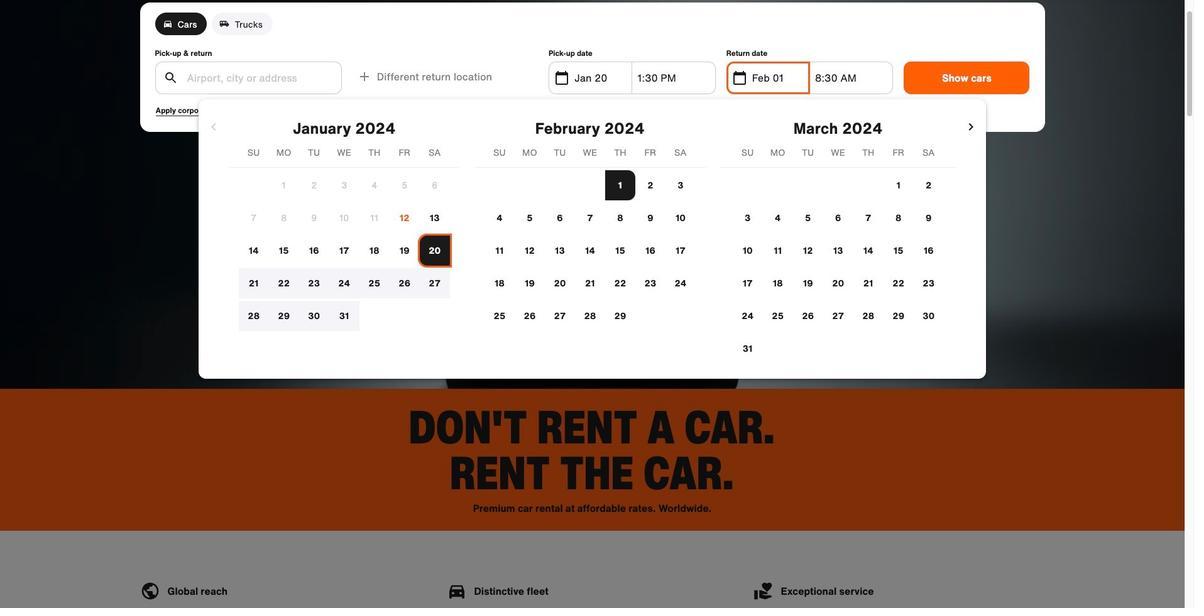 Task type: locate. For each thing, give the bounding box(es) containing it.
row
[[229, 170, 460, 200], [475, 170, 706, 200], [721, 170, 956, 200], [229, 203, 460, 233], [475, 203, 706, 233], [721, 203, 956, 233], [229, 236, 460, 266], [475, 236, 706, 266], [721, 236, 956, 266], [229, 268, 460, 298], [475, 268, 706, 298], [721, 268, 956, 298], [229, 301, 460, 331], [475, 301, 706, 331], [721, 301, 956, 331]]

0 horizontal spatial row group
[[229, 170, 460, 331]]

1 row group from the left
[[229, 170, 460, 331]]

row group
[[229, 170, 460, 331], [475, 170, 706, 331], [721, 170, 956, 364]]

2 horizontal spatial row group
[[721, 170, 956, 364]]

1 horizontal spatial row group
[[475, 170, 706, 331]]

premium car rental at affordable rates. worldwide. image
[[0, 0, 1185, 389]]



Task type: describe. For each thing, give the bounding box(es) containing it.
2 row group from the left
[[475, 170, 706, 331]]

Airport, city or address text field
[[186, 62, 334, 94]]

3 row group from the left
[[721, 170, 956, 364]]



